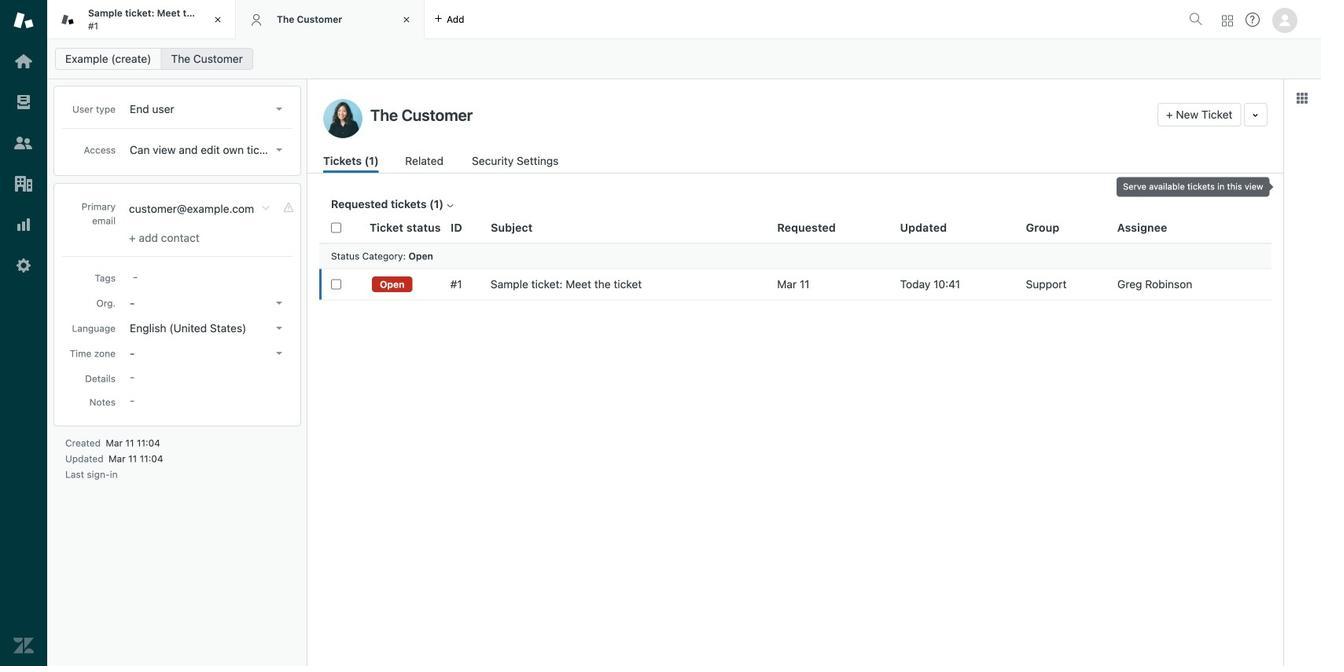 Task type: vqa. For each thing, say whether or not it's contained in the screenshot.
Views image
yes



Task type: locate. For each thing, give the bounding box(es) containing it.
None checkbox
[[331, 280, 341, 290]]

tab
[[47, 0, 236, 39], [236, 0, 425, 39]]

2 tab from the left
[[236, 0, 425, 39]]

get help image
[[1246, 13, 1260, 27]]

arrow down image
[[276, 108, 282, 111], [276, 149, 282, 152], [276, 302, 282, 305], [276, 327, 282, 330], [276, 352, 282, 355]]

3 arrow down image from the top
[[276, 302, 282, 305]]

None text field
[[366, 103, 1151, 127]]

admin image
[[13, 256, 34, 276]]

4 arrow down image from the top
[[276, 327, 282, 330]]

1 arrow down image from the top
[[276, 108, 282, 111]]

organizations image
[[13, 174, 34, 194]]

get started image
[[13, 51, 34, 72]]

1 tab from the left
[[47, 0, 236, 39]]

tabs tab list
[[47, 0, 1183, 39]]

customers image
[[13, 133, 34, 153]]

grid
[[307, 212, 1283, 667]]

close image
[[399, 12, 414, 28]]

zendesk support image
[[13, 10, 34, 31]]

secondary element
[[47, 43, 1321, 75]]



Task type: describe. For each thing, give the bounding box(es) containing it.
close image
[[210, 12, 226, 28]]

2 arrow down image from the top
[[276, 149, 282, 152]]

5 arrow down image from the top
[[276, 352, 282, 355]]

Select All Tickets checkbox
[[331, 223, 341, 233]]

main element
[[0, 0, 47, 667]]

- field
[[127, 268, 289, 285]]

reporting image
[[13, 215, 34, 235]]

views image
[[13, 92, 34, 112]]

apps image
[[1296, 92, 1309, 105]]

zendesk image
[[13, 636, 34, 657]]

zendesk products image
[[1222, 15, 1233, 26]]



